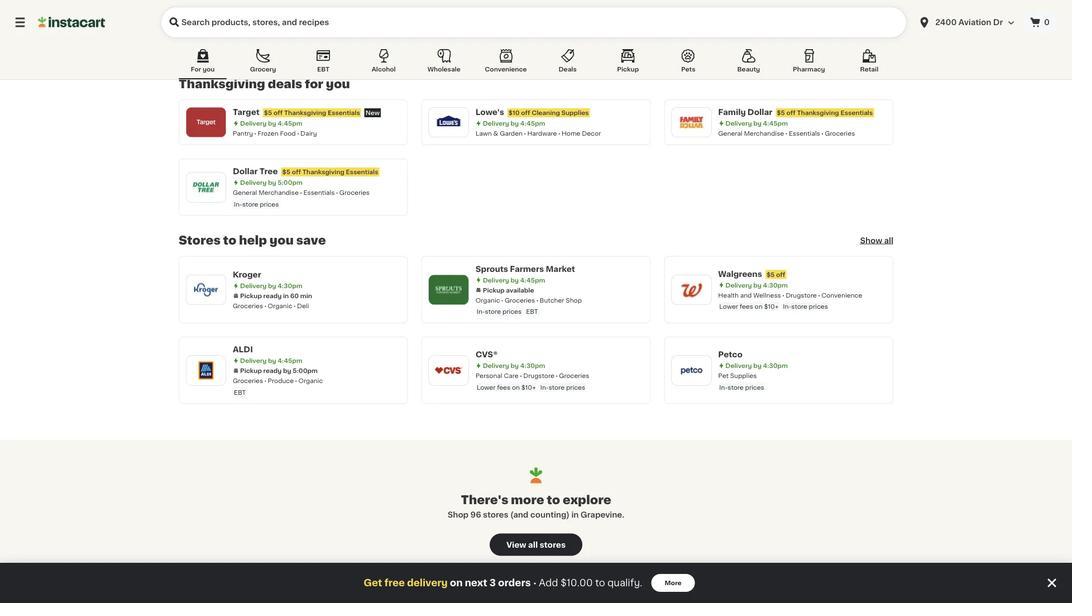 Task type: vqa. For each thing, say whether or not it's contained in the screenshot.
the right Green
no



Task type: describe. For each thing, give the bounding box(es) containing it.
shop inside there's more to explore shop 96 stores (and counting) in grapevine.
[[448, 511, 469, 519]]

delivery by 4:30pm for kroger
[[240, 283, 303, 289]]

ready for aldi
[[263, 368, 282, 374]]

96 inside there's more to explore shop 96 stores (and counting) in grapevine.
[[471, 511, 481, 519]]

butcher
[[540, 297, 565, 304]]

personal care drugstore groceries lower fees on $10+ in-store prices
[[476, 373, 590, 391]]

delivery
[[407, 578, 448, 588]]

cleaning
[[532, 110, 560, 116]]

delivery by 4:30pm for petco
[[726, 363, 788, 369]]

albertsons link
[[691, 0, 749, 59]]

45 inside kroger 45 min
[[268, 52, 277, 58]]

dr
[[994, 18, 1003, 26]]

you for stores to help you save
[[270, 235, 294, 247]]

pantry
[[233, 131, 253, 137]]

market inside sprouts farmers market 45 min
[[671, 43, 694, 49]]

3
[[490, 578, 496, 588]]

min inside kroger 45 min
[[278, 52, 290, 58]]

wholesale
[[428, 66, 461, 72]]

4:30pm up wellness on the top of the page
[[763, 282, 788, 289]]

to inside treatment tracker modal dialog
[[595, 578, 605, 588]]

kroger for kroger delivery now 20 min
[[397, 43, 419, 49]]

4:45pm for dollar
[[763, 121, 788, 127]]

by for target logo
[[268, 121, 276, 127]]

retail
[[861, 66, 879, 72]]

delivery for aldi logo
[[240, 358, 267, 364]]

supplies inside lowe's $10 off cleaning supplies
[[562, 110, 589, 116]]

get free delivery on next 3 orders • add $10.00 to qualify.
[[364, 578, 643, 588]]

thanksgiving inside family dollar $5 off thanksgiving essentials
[[797, 110, 839, 116]]

0 vertical spatial in
[[283, 293, 289, 299]]

wholesale button
[[420, 47, 468, 79]]

lower inside 'personal care drugstore groceries lower fees on $10+ in-store prices'
[[477, 385, 496, 391]]

min inside sprouts farmers market 45 min
[[646, 52, 657, 58]]

albertsons
[[703, 43, 737, 49]]

1
[[568, 52, 570, 58]]

next
[[465, 578, 488, 588]]

central
[[549, 43, 573, 49]]

care
[[504, 373, 519, 379]]

explore
[[563, 495, 612, 506]]

0 vertical spatial 5:00pm
[[278, 180, 303, 186]]

2400 aviation dr button
[[911, 7, 1022, 38]]

cvs®
[[476, 351, 498, 359]]

pet
[[719, 373, 729, 379]]

view
[[507, 541, 527, 549]]

sprouts farmers market 45 min
[[617, 43, 694, 58]]

2400 aviation dr
[[936, 18, 1003, 26]]

in- inside health and wellness drugstore convenience lower fees on $10+ in-store prices
[[783, 304, 792, 310]]

instacart image
[[38, 16, 105, 29]]

pharmacy button
[[785, 47, 833, 79]]

fees inside 'personal care drugstore groceries lower fees on $10+ in-store prices'
[[497, 385, 511, 391]]

pickup button
[[604, 47, 652, 79]]

delivery for the cvs® logo
[[483, 363, 509, 369]]

thanksgiving deals for you
[[179, 78, 350, 90]]

thanksgiving inside dollar tree $5 off thanksgiving essentials
[[303, 169, 345, 175]]

produce
[[268, 378, 294, 384]]

min inside tom thumb 45 min
[[499, 52, 510, 58]]

free
[[385, 578, 405, 588]]

pets
[[682, 66, 696, 72]]

market up butcher
[[546, 265, 575, 273]]

help
[[239, 235, 267, 247]]

store inside organic groceries butcher shop in-store prices ebt
[[485, 309, 501, 315]]

shop inside organic groceries butcher shop in-store prices ebt
[[566, 297, 582, 304]]

costco
[[341, 43, 364, 49]]

now
[[448, 43, 462, 49]]

available
[[506, 287, 534, 294]]

$10+ inside 'personal care drugstore groceries lower fees on $10+ in-store prices'
[[522, 385, 536, 391]]

stores to help you save
[[179, 235, 326, 247]]

delivery for sprouts farmers market logo
[[483, 277, 509, 284]]

convenience inside health and wellness drugstore convenience lower fees on $10+ in-store prices
[[822, 292, 863, 299]]

grapevine.
[[581, 511, 625, 519]]

0 vertical spatial dollar
[[748, 109, 773, 116]]

delivery for petco logo
[[726, 363, 752, 369]]

for
[[305, 78, 324, 90]]

family dollar $5 off thanksgiving essentials
[[719, 109, 873, 116]]

delivery by 4:45pm for $5
[[240, 121, 303, 127]]

save
[[296, 235, 326, 247]]

market street link
[[764, 0, 823, 59]]

groceries inside 'groceries produce organic ebt'
[[233, 378, 263, 384]]

view all stores
[[507, 541, 566, 549]]

show all
[[861, 237, 894, 245]]

delivery for kroger logo
[[240, 283, 267, 289]]

pickup ready in 60 min
[[240, 293, 312, 299]]

deli
[[297, 303, 309, 309]]

convenience inside button
[[485, 66, 527, 72]]

0
[[1045, 18, 1050, 26]]

counting)
[[531, 511, 570, 519]]

ebt inside button
[[317, 66, 330, 72]]

thanksgiving down for you
[[179, 78, 265, 90]]

general merchandise essentials groceries
[[719, 131, 855, 137]]

delivery for the lowe's logo
[[483, 121, 509, 127]]

delivery for target logo
[[240, 121, 267, 127]]

deals
[[268, 78, 302, 90]]

home
[[562, 131, 581, 137]]

grocery
[[250, 66, 276, 72]]

•
[[533, 579, 537, 588]]

market left street
[[772, 43, 794, 49]]

beauty button
[[725, 47, 773, 79]]

to inside there's more to explore shop 96 stores (and counting) in grapevine.
[[547, 495, 560, 506]]

kroger for kroger 45 min
[[268, 43, 290, 49]]

qualify.
[[608, 578, 643, 588]]

store inside health and wellness drugstore convenience lower fees on $10+ in-store prices
[[792, 304, 808, 310]]

target $5 off thanksgiving essentials new
[[233, 109, 380, 116]]

by for petco logo
[[754, 363, 762, 369]]

2400
[[936, 18, 957, 26]]

add
[[539, 578, 558, 588]]

delivery for dollar tree logo
[[240, 180, 267, 186]]

for you button
[[179, 47, 227, 79]]

street
[[796, 43, 815, 49]]

retail button
[[846, 47, 894, 79]]

there's more to explore shop 96 stores (and counting) in grapevine.
[[448, 495, 625, 519]]

1 vertical spatial 5:00pm
[[293, 368, 318, 374]]

walgreens
[[719, 270, 762, 278]]

sprouts for sprouts farmers market 45 min
[[617, 43, 642, 49]]

$5 inside target $5 off thanksgiving essentials new
[[264, 110, 272, 116]]

off for walgreens
[[777, 272, 786, 278]]

target for target 45 min
[[195, 43, 216, 49]]

organic groceries butcher shop in-store prices ebt
[[476, 297, 582, 315]]

essentials inside dollar tree $5 off thanksgiving essentials
[[346, 169, 378, 175]]

lowe's $10 off cleaning supplies
[[476, 109, 589, 116]]

farmers for sprouts farmers market
[[510, 265, 544, 273]]

min inside the target 45 min
[[205, 52, 216, 58]]

walgreens logo image
[[677, 276, 706, 305]]

lower inside health and wellness drugstore convenience lower fees on $10+ in-store prices
[[720, 304, 739, 310]]

show all button
[[861, 235, 894, 246]]

farmers for sprouts farmers market 45 min
[[644, 43, 670, 49]]

off inside dollar tree $5 off thanksgiving essentials
[[292, 169, 301, 175]]

aldi logo image
[[192, 356, 221, 385]]

Search field
[[161, 7, 907, 38]]

essentials inside target $5 off thanksgiving essentials new
[[328, 110, 360, 116]]

delivery by 4:45pm for $10
[[483, 121, 545, 127]]

$10.00
[[561, 578, 593, 588]]

costco link
[[324, 0, 382, 59]]

delivery by 5:00pm
[[240, 180, 303, 186]]

by for aldi logo
[[268, 358, 276, 364]]

convenience button
[[481, 47, 532, 79]]

delivery by 4:45pm for dollar
[[726, 121, 788, 127]]

pickup inside button
[[617, 66, 639, 72]]

view all stores button
[[490, 534, 583, 556]]

deals
[[559, 66, 577, 72]]

family dollar logo image
[[677, 108, 706, 137]]

garden
[[500, 131, 523, 137]]

pickup for aldi
[[240, 368, 262, 374]]

frozen
[[258, 131, 279, 137]]

on inside treatment tracker modal dialog
[[450, 578, 463, 588]]

4:45pm down sprouts farmers market
[[521, 277, 545, 284]]

tab panel containing thanksgiving deals for you
[[173, 0, 899, 404]]

45 inside the target 45 min
[[195, 52, 203, 58]]

60
[[290, 293, 299, 299]]

by for kroger logo
[[268, 283, 276, 289]]

lowe's logo image
[[434, 108, 463, 137]]

kroger for kroger
[[233, 271, 261, 279]]



Task type: locate. For each thing, give the bounding box(es) containing it.
groceries inside organic groceries butcher shop in-store prices ebt
[[505, 297, 535, 304]]

2 horizontal spatial to
[[595, 578, 605, 588]]

45 up grocery
[[268, 52, 277, 58]]

delivery by 4:45pm up garden
[[483, 121, 545, 127]]

for you
[[191, 66, 215, 72]]

2 vertical spatial on
[[450, 578, 463, 588]]

4:45pm up pickup ready by 5:00pm
[[278, 358, 303, 364]]

decor
[[582, 131, 601, 137]]

drugstore inside 'personal care drugstore groceries lower fees on $10+ in-store prices'
[[524, 373, 555, 379]]

min up the deli
[[300, 293, 312, 299]]

merchandise for general merchandise essentials groceries
[[744, 131, 784, 137]]

ebt down available
[[526, 309, 538, 315]]

0 vertical spatial to
[[223, 235, 237, 247]]

new
[[366, 110, 380, 116]]

lower down personal
[[477, 385, 496, 391]]

ebt button
[[299, 47, 348, 79]]

1 horizontal spatial kroger
[[268, 43, 290, 49]]

sprouts farmers market logo image
[[434, 276, 463, 305]]

5:00pm up produce
[[293, 368, 318, 374]]

min inside kroger delivery now 20 min
[[425, 52, 437, 58]]

4:30pm for petco
[[763, 363, 788, 369]]

1 vertical spatial to
[[547, 495, 560, 506]]

1 vertical spatial general
[[233, 190, 257, 196]]

organic down 'pickup ready in 60 min'
[[268, 303, 292, 309]]

4:45pm down lowe's $10 off cleaning supplies
[[521, 121, 545, 127]]

None search field
[[161, 7, 907, 38]]

on
[[755, 304, 763, 310], [512, 385, 520, 391], [450, 578, 463, 588]]

1 ready from the top
[[263, 293, 282, 299]]

0 horizontal spatial supplies
[[562, 110, 589, 116]]

drugstore right wellness on the top of the page
[[786, 292, 817, 299]]

0 horizontal spatial fees
[[497, 385, 511, 391]]

organic down pickup available
[[476, 297, 500, 304]]

delivery down family at the right top
[[726, 121, 752, 127]]

kroger delivery now 20 min
[[397, 43, 462, 58]]

1 horizontal spatial dollar
[[748, 109, 773, 116]]

0 vertical spatial all
[[874, 37, 884, 44]]

general merchandise essentials groceries in-store prices
[[233, 190, 370, 208]]

merchandise down family dollar $5 off thanksgiving essentials
[[744, 131, 784, 137]]

delivery up personal
[[483, 363, 509, 369]]

1 horizontal spatial 96
[[852, 47, 861, 54]]

2 vertical spatial you
[[270, 235, 294, 247]]

essentials inside general merchandise essentials groceries in-store prices
[[304, 190, 335, 196]]

1 vertical spatial lower
[[477, 385, 496, 391]]

aldi
[[233, 346, 253, 354]]

45 up for
[[195, 52, 203, 58]]

$5 up wellness on the top of the page
[[767, 272, 775, 278]]

2 horizontal spatial kroger
[[397, 43, 419, 49]]

ebt
[[317, 66, 330, 72], [526, 309, 538, 315], [234, 390, 246, 396]]

0 horizontal spatial to
[[223, 235, 237, 247]]

sprouts for sprouts farmers market
[[476, 265, 508, 273]]

1 vertical spatial supplies
[[731, 373, 757, 379]]

target up for you
[[195, 43, 216, 49]]

farmers
[[644, 43, 670, 49], [510, 265, 544, 273]]

tree
[[260, 168, 278, 176]]

min down thumb
[[499, 52, 510, 58]]

tab panel
[[173, 0, 899, 404]]

hardware
[[528, 131, 557, 137]]

to inside tab panel
[[223, 235, 237, 247]]

delivery down aldi
[[240, 358, 267, 364]]

merchandise inside general merchandise essentials groceries in-store prices
[[259, 190, 299, 196]]

4:30pm
[[763, 282, 788, 289], [278, 283, 303, 289], [521, 363, 545, 369], [763, 363, 788, 369]]

alcohol button
[[360, 47, 408, 79]]

$5 up the general merchandise essentials groceries on the right top of the page
[[777, 110, 785, 116]]

stores inside there's more to explore shop 96 stores (and counting) in grapevine.
[[483, 511, 509, 519]]

1 horizontal spatial merchandise
[[744, 131, 784, 137]]

essentials
[[328, 110, 360, 116], [841, 110, 873, 116], [789, 131, 820, 137], [346, 169, 378, 175], [304, 190, 335, 196]]

1 vertical spatial in
[[572, 511, 579, 519]]

1 horizontal spatial convenience
[[822, 292, 863, 299]]

pet supplies in-store prices
[[719, 373, 765, 391]]

1 horizontal spatial target
[[233, 109, 260, 116]]

delivery by 4:30pm for cvs®
[[483, 363, 545, 369]]

4:45pm for $10
[[521, 121, 545, 127]]

off inside lowe's $10 off cleaning supplies
[[521, 110, 530, 116]]

general inside general merchandise essentials groceries in-store prices
[[233, 190, 257, 196]]

in- inside 'personal care drugstore groceries lower fees on $10+ in-store prices'
[[541, 385, 549, 391]]

by down walgreens $5 off
[[754, 282, 762, 289]]

ebt inside organic groceries butcher shop in-store prices ebt
[[526, 309, 538, 315]]

organic inside organic groceries butcher shop in-store prices ebt
[[476, 297, 500, 304]]

by up the general merchandise essentials groceries on the right top of the page
[[754, 121, 762, 127]]

merchandise for general merchandise essentials groceries in-store prices
[[259, 190, 299, 196]]

45 down "tom"
[[489, 52, 497, 58]]

2 45 from the left
[[268, 52, 277, 58]]

stores up retail
[[862, 47, 882, 54]]

by up available
[[511, 277, 519, 284]]

0 vertical spatial fees
[[740, 304, 753, 310]]

$5 right tree
[[282, 169, 291, 175]]

tom
[[481, 43, 495, 49]]

on left next
[[450, 578, 463, 588]]

sprouts inside sprouts farmers market 45 min
[[617, 43, 642, 49]]

store
[[242, 201, 258, 208], [792, 304, 808, 310], [485, 309, 501, 315], [549, 385, 565, 391], [728, 385, 744, 391]]

by down $10
[[511, 121, 519, 127]]

4 45 from the left
[[636, 52, 644, 58]]

by for family dollar logo
[[754, 121, 762, 127]]

delivery by 4:45pm up pickup ready by 5:00pm
[[240, 358, 303, 364]]

target 45 min
[[195, 43, 216, 58]]

(and
[[511, 511, 529, 519]]

0 vertical spatial show
[[850, 37, 873, 44]]

1 vertical spatial ebt
[[526, 309, 538, 315]]

convenience
[[485, 66, 527, 72], [822, 292, 863, 299]]

2 horizontal spatial organic
[[476, 297, 500, 304]]

target up pantry
[[233, 109, 260, 116]]

delivery up &
[[483, 121, 509, 127]]

groceries organic deli
[[233, 303, 309, 309]]

hr
[[572, 52, 578, 58]]

fees
[[740, 304, 753, 310], [497, 385, 511, 391]]

0 vertical spatial supplies
[[562, 110, 589, 116]]

pickup ready by 5:00pm
[[240, 368, 318, 374]]

2 ready from the top
[[263, 368, 282, 374]]

1 vertical spatial you
[[326, 78, 350, 90]]

to left help
[[223, 235, 237, 247]]

you for thanksgiving deals for you
[[326, 78, 350, 90]]

off up pantry frozen food dairy
[[274, 110, 283, 116]]

4:45pm up the general merchandise essentials groceries on the right top of the page
[[763, 121, 788, 127]]

delivery
[[420, 43, 446, 49], [240, 121, 267, 127], [483, 121, 509, 127], [726, 121, 752, 127], [240, 180, 267, 186], [483, 277, 509, 284], [726, 282, 752, 289], [240, 283, 267, 289], [240, 358, 267, 364], [483, 363, 509, 369], [726, 363, 752, 369]]

4:30pm up 60
[[278, 283, 303, 289]]

0 horizontal spatial stores
[[483, 511, 509, 519]]

by for dollar tree logo
[[268, 180, 276, 186]]

prices inside general merchandise essentials groceries in-store prices
[[260, 201, 279, 208]]

0 vertical spatial on
[[755, 304, 763, 310]]

0 vertical spatial convenience
[[485, 66, 527, 72]]

1 horizontal spatial stores
[[540, 541, 566, 549]]

store inside 'personal care drugstore groceries lower fees on $10+ in-store prices'
[[549, 385, 565, 391]]

stores
[[179, 235, 221, 247]]

0 horizontal spatial general
[[233, 190, 257, 196]]

for
[[191, 66, 201, 72]]

0 horizontal spatial farmers
[[510, 265, 544, 273]]

target inside the target 45 min
[[195, 43, 216, 49]]

by for walgreens logo
[[754, 282, 762, 289]]

4:30pm up 'personal care drugstore groceries lower fees on $10+ in-store prices' at the bottom of page
[[521, 363, 545, 369]]

grocery button
[[239, 47, 287, 79]]

pickup up groceries organic deli
[[240, 293, 262, 299]]

show inside show all popup button
[[861, 237, 883, 245]]

0 horizontal spatial in
[[283, 293, 289, 299]]

off
[[274, 110, 283, 116], [521, 110, 530, 116], [787, 110, 796, 116], [292, 169, 301, 175], [777, 272, 786, 278]]

target for target $5 off thanksgiving essentials new
[[233, 109, 260, 116]]

kroger logo image
[[192, 276, 221, 305]]

supplies
[[562, 110, 589, 116], [731, 373, 757, 379]]

thanksgiving up the general merchandise essentials groceries on the right top of the page
[[797, 110, 839, 116]]

1 horizontal spatial farmers
[[644, 43, 670, 49]]

off up wellness on the top of the page
[[777, 272, 786, 278]]

cvs® logo image
[[434, 356, 463, 385]]

off up the general merchandise essentials groceries on the right top of the page
[[787, 110, 796, 116]]

0 vertical spatial lower
[[720, 304, 739, 310]]

$10+ inside health and wellness drugstore convenience lower fees on $10+ in-store prices
[[764, 304, 779, 310]]

$5 inside walgreens $5 off
[[767, 272, 775, 278]]

45 left pets button
[[636, 52, 644, 58]]

general down family at the right top
[[719, 131, 743, 137]]

1 horizontal spatial fees
[[740, 304, 753, 310]]

2 vertical spatial all
[[528, 541, 538, 549]]

0 horizontal spatial shop
[[448, 511, 469, 519]]

supplies inside the pet supplies in-store prices
[[731, 373, 757, 379]]

96 up retail
[[852, 47, 861, 54]]

more
[[665, 580, 682, 586]]

deals button
[[544, 47, 592, 79]]

pharmacy
[[793, 66, 825, 72]]

1 horizontal spatial organic
[[299, 378, 323, 384]]

1 vertical spatial dollar
[[233, 168, 258, 176]]

general for general merchandise essentials groceries
[[719, 131, 743, 137]]

2 vertical spatial stores
[[540, 541, 566, 549]]

96 inside show all 96 stores
[[852, 47, 861, 54]]

delivery by 4:30pm up care
[[483, 363, 545, 369]]

prices inside health and wellness drugstore convenience lower fees on $10+ in-store prices
[[809, 304, 828, 310]]

1 vertical spatial $10+
[[522, 385, 536, 391]]

4:30pm for cvs®
[[521, 363, 545, 369]]

1 horizontal spatial supplies
[[731, 373, 757, 379]]

0 vertical spatial farmers
[[644, 43, 670, 49]]

delivery inside kroger delivery now 20 min
[[420, 43, 446, 49]]

1 vertical spatial show
[[861, 237, 883, 245]]

pickup for sprouts farmers market
[[483, 287, 505, 294]]

off up general merchandise essentials groceries in-store prices
[[292, 169, 301, 175]]

pickup left available
[[483, 287, 505, 294]]

45 inside tom thumb 45 min
[[489, 52, 497, 58]]

1 vertical spatial target
[[233, 109, 260, 116]]

0 horizontal spatial ebt
[[234, 390, 246, 396]]

in- inside organic groceries butcher shop in-store prices ebt
[[477, 309, 485, 315]]

all for show all
[[885, 237, 894, 245]]

dollar tree logo image
[[192, 173, 221, 202]]

4:45pm up food
[[278, 121, 303, 127]]

$5
[[264, 110, 272, 116], [777, 110, 785, 116], [282, 169, 291, 175], [767, 272, 775, 278]]

0 vertical spatial 96
[[852, 47, 861, 54]]

show for show all 96 stores
[[850, 37, 873, 44]]

stores down there's
[[483, 511, 509, 519]]

lower down health at the top
[[720, 304, 739, 310]]

health
[[719, 292, 739, 299]]

to up 'counting)'
[[547, 495, 560, 506]]

0 vertical spatial merchandise
[[744, 131, 784, 137]]

0 vertical spatial stores
[[862, 47, 882, 54]]

you inside button
[[203, 66, 215, 72]]

delivery by 4:30pm down walgreens $5 off
[[726, 282, 788, 289]]

delivery by 4:30pm
[[726, 282, 788, 289], [240, 283, 303, 289], [483, 363, 545, 369], [726, 363, 788, 369]]

0 horizontal spatial kroger
[[233, 271, 261, 279]]

ebt up for
[[317, 66, 330, 72]]

4:30pm for kroger
[[278, 283, 303, 289]]

drugstore
[[786, 292, 817, 299], [524, 373, 555, 379]]

delivery for walgreens logo
[[726, 282, 752, 289]]

1 vertical spatial on
[[512, 385, 520, 391]]

0 vertical spatial general
[[719, 131, 743, 137]]

dollar
[[748, 109, 773, 116], [233, 168, 258, 176]]

general for general merchandise essentials groceries in-store prices
[[233, 190, 257, 196]]

kroger up grocery
[[268, 43, 290, 49]]

0 horizontal spatial 96
[[471, 511, 481, 519]]

ready for kroger
[[263, 293, 282, 299]]

pickup down aldi
[[240, 368, 262, 374]]

in- inside general merchandise essentials groceries in-store prices
[[234, 201, 242, 208]]

market inside central market 1 hr
[[574, 43, 597, 49]]

stores inside button
[[540, 541, 566, 549]]

dollar right family at the right top
[[748, 109, 773, 116]]

0 horizontal spatial dollar
[[233, 168, 258, 176]]

1 vertical spatial 96
[[471, 511, 481, 519]]

2 horizontal spatial stores
[[862, 47, 882, 54]]

pantry frozen food dairy
[[233, 131, 317, 137]]

0 horizontal spatial sprouts
[[476, 265, 508, 273]]

market
[[574, 43, 597, 49], [671, 43, 694, 49], [772, 43, 794, 49], [546, 265, 575, 273]]

fees inside health and wellness drugstore convenience lower fees on $10+ in-store prices
[[740, 304, 753, 310]]

1 vertical spatial farmers
[[510, 265, 544, 273]]

min right the 20
[[425, 52, 437, 58]]

min up deals at the left of the page
[[278, 52, 290, 58]]

prices inside organic groceries butcher shop in-store prices ebt
[[503, 309, 522, 315]]

alcohol
[[372, 66, 396, 72]]

target logo image
[[192, 108, 221, 137]]

groceries inside general merchandise essentials groceries in-store prices
[[340, 190, 370, 196]]

kroger inside kroger delivery now 20 min
[[397, 43, 419, 49]]

to right $10.00
[[595, 578, 605, 588]]

0 horizontal spatial lower
[[477, 385, 496, 391]]

0 vertical spatial shop
[[566, 297, 582, 304]]

all for view all stores
[[528, 541, 538, 549]]

min up for you
[[205, 52, 216, 58]]

by
[[268, 121, 276, 127], [511, 121, 519, 127], [754, 121, 762, 127], [268, 180, 276, 186], [511, 277, 519, 284], [754, 282, 762, 289], [268, 283, 276, 289], [268, 358, 276, 364], [511, 363, 519, 369], [754, 363, 762, 369], [283, 368, 291, 374]]

market up hr
[[574, 43, 597, 49]]

by up care
[[511, 363, 519, 369]]

1 vertical spatial sprouts
[[476, 265, 508, 273]]

0 vertical spatial target
[[195, 43, 216, 49]]

1 horizontal spatial ebt
[[317, 66, 330, 72]]

organic inside 'groceries produce organic ebt'
[[299, 378, 323, 384]]

$10+
[[764, 304, 779, 310], [522, 385, 536, 391]]

by up the pet supplies in-store prices
[[754, 363, 762, 369]]

1 horizontal spatial sprouts
[[617, 43, 642, 49]]

show for show all
[[861, 237, 883, 245]]

4:30pm up the pet supplies in-store prices
[[763, 363, 788, 369]]

delivery up pantry
[[240, 121, 267, 127]]

there's
[[461, 495, 509, 506]]

1 vertical spatial merchandise
[[259, 190, 299, 196]]

on down wellness on the top of the page
[[755, 304, 763, 310]]

by for sprouts farmers market logo
[[511, 277, 519, 284]]

shop categories tab list
[[179, 47, 894, 79]]

by for the lowe's logo
[[511, 121, 519, 127]]

show all 96 stores
[[850, 37, 884, 54]]

by up pickup ready by 5:00pm
[[268, 358, 276, 364]]

1 horizontal spatial $10+
[[764, 304, 779, 310]]

1 horizontal spatial shop
[[566, 297, 582, 304]]

all inside button
[[528, 541, 538, 549]]

essentials inside family dollar $5 off thanksgiving essentials
[[841, 110, 873, 116]]

by for the cvs® logo
[[511, 363, 519, 369]]

delivery by 4:45pm down family at the right top
[[726, 121, 788, 127]]

farmers inside sprouts farmers market 45 min
[[644, 43, 670, 49]]

treatment tracker modal dialog
[[0, 563, 1073, 603]]

in down explore at right bottom
[[572, 511, 579, 519]]

to
[[223, 235, 237, 247], [547, 495, 560, 506], [595, 578, 605, 588]]

1 vertical spatial all
[[885, 237, 894, 245]]

delivery down tree
[[240, 180, 267, 186]]

pickup
[[617, 66, 639, 72], [483, 287, 505, 294], [240, 293, 262, 299], [240, 368, 262, 374]]

1 horizontal spatial lower
[[720, 304, 739, 310]]

0 horizontal spatial on
[[450, 578, 463, 588]]

petco logo image
[[677, 356, 706, 385]]

drugstore inside health and wellness drugstore convenience lower fees on $10+ in-store prices
[[786, 292, 817, 299]]

1 vertical spatial fees
[[497, 385, 511, 391]]

store inside general merchandise essentials groceries in-store prices
[[242, 201, 258, 208]]

2 vertical spatial to
[[595, 578, 605, 588]]

2 horizontal spatial on
[[755, 304, 763, 310]]

wellness
[[754, 292, 781, 299]]

groceries inside 'personal care drugstore groceries lower fees on $10+ in-store prices'
[[559, 373, 590, 379]]

0 horizontal spatial organic
[[268, 303, 292, 309]]

market street
[[772, 43, 815, 49]]

$5 inside dollar tree $5 off thanksgiving essentials
[[282, 169, 291, 175]]

2 horizontal spatial all
[[885, 237, 894, 245]]

45 inside sprouts farmers market 45 min
[[636, 52, 644, 58]]

dollar left tree
[[233, 168, 258, 176]]

4:45pm for $5
[[278, 121, 303, 127]]

thanksgiving up dairy
[[284, 110, 326, 116]]

off right $10
[[521, 110, 530, 116]]

shop right butcher
[[566, 297, 582, 304]]

off inside target $5 off thanksgiving essentials new
[[274, 110, 283, 116]]

in- inside the pet supplies in-store prices
[[720, 385, 728, 391]]

prices inside 'personal care drugstore groceries lower fees on $10+ in-store prices'
[[566, 385, 586, 391]]

1 vertical spatial drugstore
[[524, 373, 555, 379]]

$5 inside family dollar $5 off thanksgiving essentials
[[777, 110, 785, 116]]

thanksgiving
[[179, 78, 265, 90], [284, 110, 326, 116], [797, 110, 839, 116], [303, 169, 345, 175]]

and
[[741, 292, 752, 299]]

in inside there's more to explore shop 96 stores (and counting) in grapevine.
[[572, 511, 579, 519]]

walgreens $5 off
[[719, 270, 786, 278]]

petco
[[719, 351, 743, 359]]

store inside the pet supplies in-store prices
[[728, 385, 744, 391]]

sprouts farmers market
[[476, 265, 575, 273]]

merchandise down delivery by 5:00pm
[[259, 190, 299, 196]]

delivery down "petco"
[[726, 363, 752, 369]]

stores down 'counting)'
[[540, 541, 566, 549]]

off inside family dollar $5 off thanksgiving essentials
[[787, 110, 796, 116]]

0 horizontal spatial you
[[203, 66, 215, 72]]

get
[[364, 578, 382, 588]]

0 horizontal spatial convenience
[[485, 66, 527, 72]]

show
[[850, 37, 873, 44], [861, 237, 883, 245]]

ready up groceries organic deli
[[263, 293, 282, 299]]

thanksgiving up general merchandise essentials groceries in-store prices
[[303, 169, 345, 175]]

pickup for kroger
[[240, 293, 262, 299]]

off inside walgreens $5 off
[[777, 272, 786, 278]]

0 vertical spatial ready
[[263, 293, 282, 299]]

family
[[719, 109, 746, 116]]

ebt inside 'groceries produce organic ebt'
[[234, 390, 246, 396]]

0 horizontal spatial target
[[195, 43, 216, 49]]

all inside popup button
[[885, 237, 894, 245]]

1 horizontal spatial in
[[572, 511, 579, 519]]

all inside show all 96 stores
[[874, 37, 884, 44]]

organic right produce
[[299, 378, 323, 384]]

aviation
[[959, 18, 992, 26]]

min left pets button
[[646, 52, 657, 58]]

by down tree
[[268, 180, 276, 186]]

by up produce
[[283, 368, 291, 374]]

0 horizontal spatial $10+
[[522, 385, 536, 391]]

0 vertical spatial you
[[203, 66, 215, 72]]

0 vertical spatial drugstore
[[786, 292, 817, 299]]

on inside 'personal care drugstore groceries lower fees on $10+ in-store prices'
[[512, 385, 520, 391]]

3 45 from the left
[[489, 52, 497, 58]]

by up pantry frozen food dairy
[[268, 121, 276, 127]]

&
[[494, 131, 498, 137]]

0 horizontal spatial merchandise
[[259, 190, 299, 196]]

pets button
[[665, 47, 713, 79]]

by up 'pickup ready in 60 min'
[[268, 283, 276, 289]]

prices inside the pet supplies in-store prices
[[746, 385, 765, 391]]

stores inside show all 96 stores
[[862, 47, 882, 54]]

96 down there's
[[471, 511, 481, 519]]

fees down care
[[497, 385, 511, 391]]

drugstore right care
[[524, 373, 555, 379]]

1 vertical spatial convenience
[[822, 292, 863, 299]]

kroger down "stores to help you save"
[[233, 271, 261, 279]]

all for show all 96 stores
[[874, 37, 884, 44]]

shop down there's
[[448, 511, 469, 519]]

off for target
[[274, 110, 283, 116]]

orders
[[498, 578, 531, 588]]

pickup down sprouts farmers market 45 min
[[617, 66, 639, 72]]

0 horizontal spatial drugstore
[[524, 373, 555, 379]]

off for lowe's
[[521, 110, 530, 116]]

delivery up the 20
[[420, 43, 446, 49]]

1 horizontal spatial all
[[874, 37, 884, 44]]

0 vertical spatial $10+
[[764, 304, 779, 310]]

0 vertical spatial ebt
[[317, 66, 330, 72]]

1 horizontal spatial drugstore
[[786, 292, 817, 299]]

in left 60
[[283, 293, 289, 299]]

2 horizontal spatial ebt
[[526, 309, 538, 315]]

1 45 from the left
[[195, 52, 203, 58]]

1 horizontal spatial on
[[512, 385, 520, 391]]

delivery by 4:30pm up 'pickup ready in 60 min'
[[240, 283, 303, 289]]

delivery by 4:30pm up the pet supplies in-store prices
[[726, 363, 788, 369]]

more button
[[652, 574, 695, 592]]

more
[[511, 495, 545, 506]]

dairy
[[301, 131, 317, 137]]

1 horizontal spatial to
[[547, 495, 560, 506]]

show inside show all 96 stores
[[850, 37, 873, 44]]

lawn & garden hardware home decor
[[476, 131, 601, 137]]

thanksgiving inside target $5 off thanksgiving essentials new
[[284, 110, 326, 116]]

min
[[205, 52, 216, 58], [278, 52, 290, 58], [425, 52, 437, 58], [499, 52, 510, 58], [646, 52, 657, 58], [300, 293, 312, 299]]

0 horizontal spatial all
[[528, 541, 538, 549]]

delivery for family dollar logo
[[726, 121, 752, 127]]

lawn
[[476, 131, 492, 137]]

5:00pm down dollar tree $5 off thanksgiving essentials
[[278, 180, 303, 186]]

$5 up frozen on the top left
[[264, 110, 272, 116]]

delivery by 4:45pm up pickup available
[[483, 277, 545, 284]]

1 horizontal spatial general
[[719, 131, 743, 137]]

on inside health and wellness drugstore convenience lower fees on $10+ in-store prices
[[755, 304, 763, 310]]



